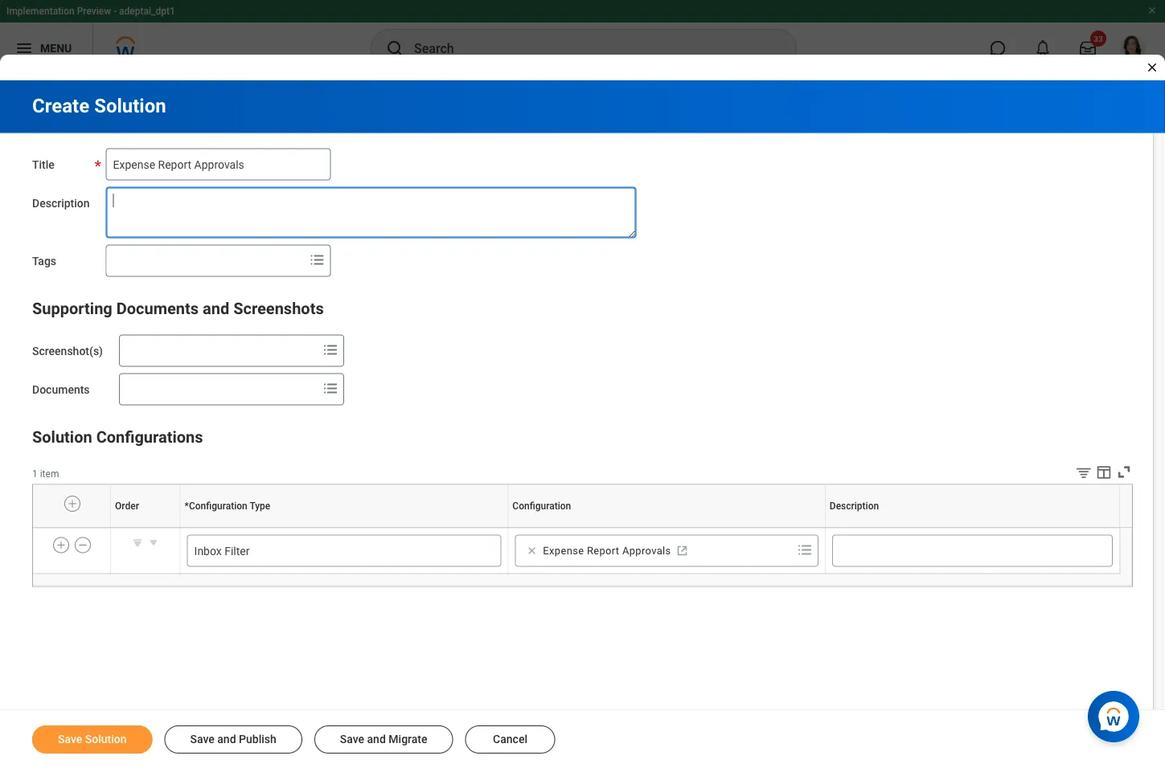 Task type: locate. For each thing, give the bounding box(es) containing it.
2 save from the left
[[190, 733, 215, 747]]

order up caret down image
[[144, 528, 146, 529]]

migrate
[[389, 733, 427, 747]]

save
[[58, 733, 82, 747], [190, 733, 215, 747], [340, 733, 364, 747]]

and left migrate
[[367, 733, 386, 747]]

0 horizontal spatial documents
[[32, 383, 90, 396]]

type
[[250, 501, 270, 512], [345, 528, 347, 529]]

publish
[[239, 733, 276, 747]]

and up screenshot(s) field
[[203, 300, 229, 318]]

expense report approvals
[[543, 545, 671, 557]]

0 vertical spatial order
[[115, 501, 139, 512]]

row element up order configuration type configuration description
[[33, 485, 1123, 528]]

1 horizontal spatial order
[[144, 528, 146, 529]]

type inside row element
[[250, 501, 270, 512]]

prompts image for screenshot(s)
[[321, 341, 340, 360]]

3 save from the left
[[340, 733, 364, 747]]

0 vertical spatial solution
[[94, 94, 166, 117]]

and
[[203, 300, 229, 318], [217, 733, 236, 747], [367, 733, 386, 747]]

order
[[115, 501, 139, 512], [144, 528, 146, 529]]

1 horizontal spatial description
[[830, 501, 879, 512]]

2 vertical spatial description
[[970, 528, 974, 529]]

save for save and migrate
[[340, 733, 364, 747]]

*
[[185, 501, 189, 512]]

0 horizontal spatial type
[[250, 501, 270, 512]]

and inside group
[[203, 300, 229, 318]]

1 item
[[32, 468, 59, 480]]

2 vertical spatial solution
[[85, 733, 127, 747]]

0 vertical spatial documents
[[116, 300, 199, 318]]

0 horizontal spatial order
[[115, 501, 139, 512]]

ext link image
[[674, 543, 690, 559]]

row element containing order
[[33, 485, 1123, 528]]

fullscreen image
[[1115, 464, 1133, 481]]

row element containing expense report approvals
[[33, 530, 1120, 574]]

close environment banner image
[[1147, 6, 1157, 15]]

expense
[[543, 545, 584, 557]]

1 vertical spatial type
[[345, 528, 347, 529]]

and for save and migrate
[[367, 733, 386, 747]]

0 vertical spatial row element
[[33, 485, 1123, 528]]

2 horizontal spatial save
[[340, 733, 364, 747]]

solution configurations
[[32, 428, 203, 447]]

* configuration type
[[185, 501, 270, 512]]

screenshot(s)
[[32, 345, 103, 358]]

supporting
[[32, 300, 112, 318]]

and left the publish
[[217, 733, 236, 747]]

documents down "tags" field
[[116, 300, 199, 318]]

solution inside save solution button
[[85, 733, 127, 747]]

order up order column header
[[115, 501, 139, 512]]

Description text field
[[106, 187, 637, 238]]

prompts image
[[321, 379, 340, 398]]

1 horizontal spatial save
[[190, 733, 215, 747]]

documents down screenshot(s)
[[32, 383, 90, 396]]

save and publish
[[190, 733, 276, 747]]

notifications large image
[[1035, 40, 1051, 56]]

description inside row element
[[830, 501, 879, 512]]

0 vertical spatial type
[[250, 501, 270, 512]]

workday assistant region
[[1088, 685, 1146, 743]]

0 vertical spatial prompts image
[[308, 250, 327, 270]]

expense report approvals, press delete to clear value, ctrl + enter opens in new window. option
[[521, 542, 694, 561]]

Documents field
[[120, 375, 318, 404]]

configuration type button
[[340, 528, 348, 529]]

1 vertical spatial order
[[144, 528, 146, 529]]

2 row element from the top
[[33, 530, 1120, 574]]

prompts image
[[308, 250, 327, 270], [321, 341, 340, 360], [795, 541, 814, 560]]

row element
[[33, 485, 1123, 528], [33, 530, 1120, 574]]

plus image
[[55, 538, 67, 553]]

x small image
[[524, 543, 540, 559]]

0 horizontal spatial save
[[58, 733, 82, 747]]

1 vertical spatial solution
[[32, 428, 92, 447]]

prompts image for tags
[[308, 250, 327, 270]]

1 horizontal spatial type
[[345, 528, 347, 529]]

1 vertical spatial documents
[[32, 383, 90, 396]]

save for save and publish
[[190, 733, 215, 747]]

description
[[32, 197, 90, 210], [830, 501, 879, 512], [970, 528, 974, 529]]

configuration
[[189, 501, 247, 512], [513, 501, 571, 512], [340, 528, 345, 529], [664, 528, 669, 529]]

2 vertical spatial prompts image
[[795, 541, 814, 560]]

0 horizontal spatial description
[[32, 197, 90, 210]]

1 horizontal spatial documents
[[116, 300, 199, 318]]

1 vertical spatial row element
[[33, 530, 1120, 574]]

1 vertical spatial description
[[830, 501, 879, 512]]

prompts image inside "supporting documents and screenshots" group
[[321, 341, 340, 360]]

supporting documents and screenshots group
[[32, 296, 1133, 406]]

cancel
[[493, 733, 527, 747]]

1
[[32, 468, 38, 480]]

row element down order configuration type configuration description
[[33, 530, 1120, 574]]

supporting documents and screenshots button
[[32, 300, 324, 318]]

solution
[[94, 94, 166, 117], [32, 428, 92, 447], [85, 733, 127, 747]]

documents
[[116, 300, 199, 318], [32, 383, 90, 396]]

1 vertical spatial prompts image
[[321, 341, 340, 360]]

approvals
[[622, 545, 671, 557]]

1 row element from the top
[[33, 485, 1123, 528]]

toolbar
[[1063, 464, 1133, 485]]

tags
[[32, 255, 56, 268]]

title
[[32, 158, 55, 171]]

Title text field
[[106, 148, 331, 181]]

save and migrate
[[340, 733, 427, 747]]

cancel button
[[465, 726, 555, 754]]

Screenshot(s) field
[[120, 337, 318, 365]]

1 save from the left
[[58, 733, 82, 747]]

implementation
[[6, 6, 75, 17]]

solution for create solution
[[94, 94, 166, 117]]



Task type: vqa. For each thing, say whether or not it's contained in the screenshot.
Supporting Documents and Screenshots
yes



Task type: describe. For each thing, give the bounding box(es) containing it.
solution configurations button
[[32, 428, 203, 447]]

search image
[[385, 39, 404, 58]]

report
[[587, 545, 619, 557]]

save solution
[[58, 733, 127, 747]]

and for save and publish
[[217, 733, 236, 747]]

solution for save solution
[[85, 733, 127, 747]]

order for order
[[115, 501, 139, 512]]

description button
[[970, 528, 975, 529]]

save solution button
[[32, 726, 152, 754]]

save and migrate button
[[314, 726, 453, 754]]

type for * configuration type
[[250, 501, 270, 512]]

create solution dialog
[[0, 0, 1165, 769]]

0 vertical spatial description
[[32, 197, 90, 210]]

expense report approvals element
[[543, 544, 671, 559]]

save and publish button
[[164, 726, 302, 754]]

implementation preview -   adeptai_dpt1
[[6, 6, 175, 17]]

create solution
[[32, 94, 166, 117]]

order for order configuration type configuration description
[[144, 528, 146, 529]]

configuration button
[[664, 528, 669, 529]]

solution configurations group
[[32, 425, 1133, 587]]

implementation preview -   adeptai_dpt1 banner
[[0, 0, 1165, 74]]

item
[[40, 468, 59, 480]]

plus image
[[67, 497, 78, 511]]

create solution main content
[[0, 80, 1165, 769]]

2 horizontal spatial description
[[970, 528, 974, 529]]

caret down image
[[145, 535, 161, 551]]

type for order configuration type configuration description
[[345, 528, 347, 529]]

supporting documents and screenshots
[[32, 300, 324, 318]]

-
[[114, 6, 117, 17]]

profile logan mcneil element
[[1110, 31, 1156, 66]]

close create solution image
[[1146, 61, 1159, 74]]

save for save solution
[[58, 733, 82, 747]]

order column header
[[111, 528, 180, 530]]

Tags field
[[107, 246, 304, 275]]

solution inside solution configurations group
[[32, 428, 92, 447]]

select to filter grid data image
[[1075, 464, 1093, 481]]

configurations
[[96, 428, 203, 447]]

order configuration type configuration description
[[144, 528, 974, 529]]

action bar region
[[0, 710, 1165, 769]]

click to view/edit grid preferences image
[[1095, 464, 1113, 481]]

screenshots
[[233, 300, 324, 318]]

minus image
[[77, 538, 88, 553]]

inbox large image
[[1080, 40, 1096, 56]]

toolbar inside solution configurations group
[[1063, 464, 1133, 485]]

caret bottom image
[[129, 535, 145, 551]]

create
[[32, 94, 89, 117]]

adeptai_dpt1
[[119, 6, 175, 17]]

preview
[[77, 6, 111, 17]]



